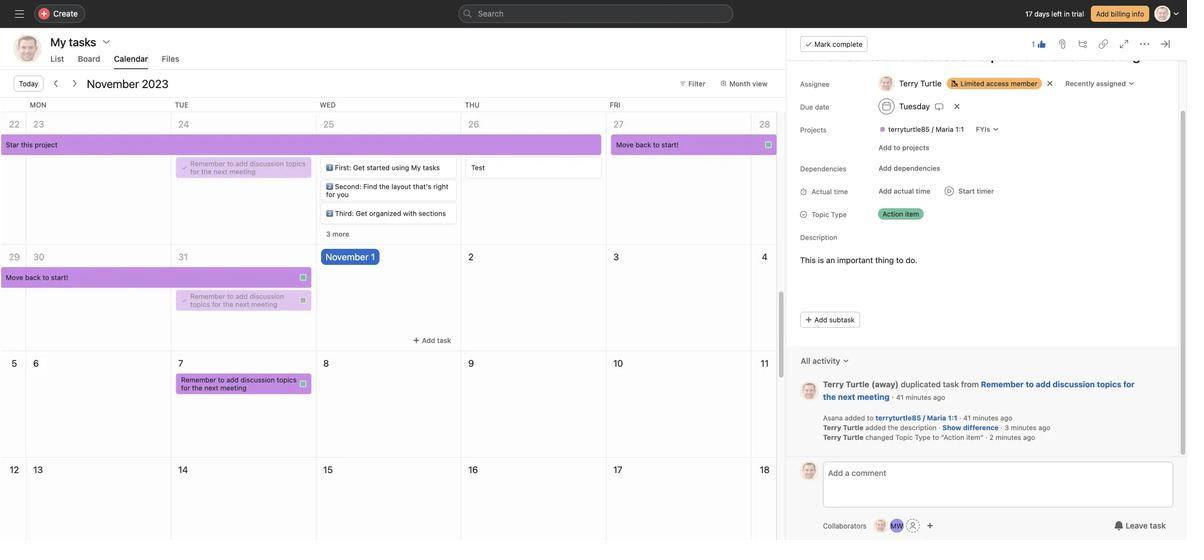 Task type: describe. For each thing, give the bounding box(es) containing it.
meeting inside remember to add discussion topics for the next meeting
[[857, 392, 890, 402]]

22
[[9, 119, 20, 130]]

add billing info button
[[1091, 6, 1149, 22]]

mon
[[30, 101, 46, 109]]

add subtask button
[[800, 312, 860, 328]]

all activity button
[[793, 351, 857, 371]]

filter button
[[674, 76, 711, 92]]

item inside dropdown button
[[905, 210, 919, 218]]

access
[[986, 79, 1009, 87]]

tasks
[[423, 164, 440, 172]]

board link
[[78, 54, 100, 69]]

3 inside the "asana added to terryturtle85 / maria 1:1 · 41 minutes ago terry turtle added the description · show difference · 3 minutes ago terry turtle changed topic type to " action item " · 2 minutes ago"
[[1005, 424, 1009, 432]]

3 terry turtle link from the top
[[823, 433, 864, 441]]

topic inside the "asana added to terryturtle85 / maria 1:1 · 41 minutes ago terry turtle added the description · show difference · 3 minutes ago terry turtle changed topic type to " action item " · 2 minutes ago"
[[895, 433, 913, 441]]

start
[[958, 187, 975, 195]]

terry turtle (away)
[[823, 379, 899, 389]]

november for november 1
[[326, 252, 368, 262]]

26
[[468, 119, 479, 130]]

add actual time button
[[873, 183, 936, 199]]

star
[[6, 141, 19, 149]]

1 vertical spatial 1
[[371, 252, 375, 262]]

in
[[1064, 10, 1070, 18]]

29
[[9, 252, 20, 262]]

terry turtle button
[[873, 73, 947, 94]]

2️⃣ second: find the layout that's right for you
[[326, 183, 448, 199]]

for inside dialog
[[1123, 379, 1135, 389]]

with
[[403, 209, 417, 218]]

projects
[[800, 126, 827, 134]]

calendar link
[[114, 54, 148, 69]]

3 more
[[326, 230, 349, 238]]

activity
[[812, 356, 840, 365]]

thu
[[465, 101, 480, 109]]

action inside dropdown button
[[883, 210, 903, 218]]

ago inside the · 41 minutes ago
[[933, 393, 945, 401]]

terryturtle85 / maria 1:1
[[888, 125, 964, 133]]

dependencies
[[800, 165, 846, 173]]

add for add subtask
[[814, 316, 827, 324]]

3 more button
[[321, 226, 354, 242]]

10
[[613, 358, 623, 369]]

30
[[33, 252, 44, 262]]

timer
[[977, 187, 994, 195]]

25
[[323, 119, 334, 130]]

minutes right difference
[[1011, 424, 1037, 432]]

started
[[367, 164, 390, 172]]

move for 27
[[616, 141, 634, 149]]

next inside main content
[[838, 392, 855, 402]]

asana added to terryturtle85 / maria 1:1 · 41 minutes ago terry turtle added the description · show difference · 3 minutes ago terry turtle changed topic type to " action item " · 2 minutes ago
[[823, 414, 1051, 441]]

tt left 'list' on the top left
[[22, 43, 33, 54]]

all activity
[[801, 356, 840, 365]]

add subtask
[[814, 316, 855, 324]]

tuesday button
[[873, 96, 949, 116]]

this is an important thing to do.
[[800, 255, 917, 265]]

8
[[323, 358, 329, 369]]

add dependencies button
[[873, 160, 945, 176]]

add to projects
[[879, 143, 929, 151]]

add for add billing info
[[1096, 10, 1109, 18]]

assigned
[[1096, 79, 1126, 87]]

create button
[[34, 5, 85, 23]]

add for add task
[[422, 337, 435, 345]]

board
[[78, 54, 100, 64]]

days
[[1034, 10, 1050, 18]]

get for started
[[353, 164, 365, 172]]

organized
[[369, 209, 401, 218]]

0 vertical spatial topic
[[812, 210, 829, 218]]

previous month image
[[51, 79, 61, 88]]

more actions for this task image
[[1140, 39, 1149, 49]]

terry turtle
[[899, 78, 942, 88]]

1 " from the left
[[941, 433, 944, 441]]

left
[[1051, 10, 1062, 18]]

minutes down difference
[[996, 433, 1021, 441]]

files link
[[162, 54, 179, 69]]

1️⃣ first: get started using my tasks
[[326, 164, 440, 172]]

actual time
[[812, 187, 848, 195]]

27
[[613, 119, 624, 130]]

17 for 17 days left in trial
[[1025, 10, 1033, 18]]

2️⃣
[[326, 183, 333, 191]]

november for november 2023
[[87, 77, 139, 90]]

to inside button
[[894, 143, 900, 151]]

3️⃣
[[326, 209, 333, 218]]

actual
[[894, 187, 914, 195]]

task inside main content
[[943, 379, 959, 389]]

3 for 3
[[613, 252, 619, 262]]

next month image
[[70, 79, 79, 88]]

turtle down terry turtle (away)
[[843, 424, 864, 432]]

13
[[33, 464, 43, 475]]

tt inside main content
[[805, 387, 814, 395]]

wed
[[320, 101, 336, 109]]

calendar
[[114, 54, 148, 64]]

this
[[800, 255, 816, 265]]

leave task
[[1126, 521, 1166, 531]]

add for add to projects
[[879, 143, 892, 151]]

topic type
[[812, 210, 847, 218]]

tue
[[175, 101, 189, 109]]

that's
[[413, 183, 431, 191]]

0 vertical spatial added
[[845, 414, 865, 422]]

changed
[[866, 433, 894, 441]]

find
[[363, 183, 377, 191]]

clear due date image
[[954, 103, 960, 110]]

dependencies
[[894, 164, 940, 172]]

description
[[900, 424, 937, 432]]

24
[[178, 119, 189, 130]]

topics inside main content
[[1097, 379, 1121, 389]]

leave
[[1126, 521, 1148, 531]]

files
[[162, 54, 179, 64]]

turtle left changed
[[843, 433, 864, 441]]

terryturtle85 inside the "asana added to terryturtle85 / maria 1:1 · 41 minutes ago terry turtle added the description · show difference · 3 minutes ago terry turtle changed topic type to " action item " · 2 minutes ago"
[[875, 414, 921, 422]]

projects
[[902, 143, 929, 151]]

discussion inside dialog
[[1053, 379, 1095, 389]]

· up the show
[[959, 414, 961, 422]]

· down (away) on the right of the page
[[892, 392, 894, 402]]

list link
[[50, 54, 64, 69]]

5
[[12, 358, 17, 369]]

recently
[[1065, 79, 1094, 87]]

mark complete
[[814, 40, 863, 48]]

mark
[[814, 40, 831, 48]]

mw button
[[890, 519, 904, 533]]

2 " from the left
[[980, 433, 984, 441]]

remember to add discussion topics for the next meeting inside main content
[[823, 379, 1135, 402]]

1 vertical spatial terryturtle85 / maria 1:1 link
[[875, 414, 957, 422]]

back for 27
[[636, 141, 651, 149]]

full screen image
[[1120, 39, 1129, 49]]

month view
[[729, 80, 768, 88]]

6
[[33, 358, 39, 369]]

close details image
[[1161, 39, 1170, 49]]

difference
[[963, 424, 999, 432]]

duplicated
[[901, 379, 941, 389]]

trial
[[1072, 10, 1084, 18]]



Task type: vqa. For each thing, say whether or not it's contained in the screenshot.
for
yes



Task type: locate. For each thing, give the bounding box(es) containing it.
0 vertical spatial 1
[[1032, 40, 1035, 48]]

"
[[941, 433, 944, 441], [980, 433, 984, 441]]

0 vertical spatial terryturtle85
[[888, 125, 930, 133]]

0 vertical spatial 41
[[896, 393, 904, 401]]

0 horizontal spatial item
[[905, 210, 919, 218]]

leave task button
[[1107, 516, 1173, 536]]

1 horizontal spatial /
[[932, 125, 934, 133]]

show options image
[[102, 37, 111, 46]]

main content containing terry turtle
[[786, 5, 1179, 457]]

duplicated task from
[[901, 379, 981, 389]]

my tasks
[[50, 35, 96, 48]]

0 vertical spatial move
[[616, 141, 634, 149]]

back for 30
[[25, 274, 41, 282]]

november down calendar link
[[87, 77, 139, 90]]

2 inside the "asana added to terryturtle85 / maria 1:1 · 41 minutes ago terry turtle added the description · show difference · 3 minutes ago terry turtle changed topic type to " action item " · 2 minutes ago"
[[990, 433, 994, 441]]

time right actual
[[834, 187, 848, 195]]

1 vertical spatial 3
[[613, 252, 619, 262]]

·
[[892, 392, 894, 402], [959, 414, 961, 422], [939, 424, 941, 432], [1001, 424, 1003, 432], [986, 433, 988, 441]]

the
[[201, 168, 212, 176], [379, 183, 390, 191], [223, 300, 233, 309], [192, 384, 202, 392], [823, 392, 836, 402], [888, 424, 898, 432]]

filter
[[688, 80, 705, 88]]

14
[[178, 464, 188, 475]]

7
[[178, 358, 183, 369]]

add for add dependencies
[[879, 164, 892, 172]]

1 vertical spatial terry turtle link
[[823, 423, 864, 432]]

0 horizontal spatial 1
[[371, 252, 375, 262]]

terryturtle85 up add to projects
[[888, 125, 930, 133]]

1:1 down clear due date icon at right top
[[956, 125, 964, 133]]

tt button left mw
[[874, 519, 888, 533]]

terry inside dropdown button
[[899, 78, 918, 88]]

time right the actual
[[916, 187, 930, 195]]

1 vertical spatial maria
[[927, 414, 946, 422]]

1 vertical spatial terryturtle85
[[875, 414, 921, 422]]

item inside the "asana added to terryturtle85 / maria 1:1 · 41 minutes ago terry turtle added the description · show difference · 3 minutes ago terry turtle changed topic type to " action item " · 2 minutes ago"
[[966, 433, 980, 441]]

1 left attachments: add a file to this task, remember to add discussion topics for the next meeting image
[[1032, 40, 1035, 48]]

1 vertical spatial 2
[[990, 433, 994, 441]]

sections
[[419, 209, 446, 218]]

· down difference
[[986, 433, 988, 441]]

you
[[337, 191, 349, 199]]

1
[[1032, 40, 1035, 48], [371, 252, 375, 262]]

0 vertical spatial 17
[[1025, 10, 1033, 18]]

2 horizontal spatial 3
[[1005, 424, 1009, 432]]

task inside "button"
[[1150, 521, 1166, 531]]

the inside remember to add discussion topics for the next meeting
[[823, 392, 836, 402]]

1 horizontal spatial type
[[915, 433, 931, 441]]

my
[[411, 164, 421, 172]]

· right difference
[[1001, 424, 1003, 432]]

0 horizontal spatial task
[[437, 337, 451, 345]]

1 horizontal spatial task
[[943, 379, 959, 389]]

41
[[896, 393, 904, 401], [963, 414, 971, 422]]

action down the show
[[944, 433, 964, 441]]

fyis button
[[971, 121, 1005, 137]]

right
[[433, 183, 448, 191]]

added up changed
[[866, 424, 886, 432]]

info
[[1132, 10, 1144, 18]]

0 vertical spatial 1:1
[[956, 125, 964, 133]]

0 horizontal spatial 17
[[613, 464, 622, 475]]

thing
[[875, 255, 894, 265]]

0 vertical spatial type
[[831, 210, 847, 218]]

tt left mw
[[877, 522, 885, 530]]

task for collaborators
[[1150, 521, 1166, 531]]

1 horizontal spatial "
[[980, 433, 984, 441]]

add inside button
[[879, 143, 892, 151]]

add task button
[[408, 333, 456, 349]]

1 down organized
[[371, 252, 375, 262]]

1 vertical spatial type
[[915, 433, 931, 441]]

today button
[[14, 76, 43, 92]]

minutes down duplicated
[[906, 393, 931, 401]]

move back to start! down "27"
[[616, 141, 679, 149]]

0 horizontal spatial /
[[923, 414, 925, 422]]

show
[[942, 424, 961, 432]]

action item
[[883, 210, 919, 218]]

minutes
[[906, 393, 931, 401], [973, 414, 998, 422], [1011, 424, 1037, 432], [996, 433, 1021, 441]]

the inside the "asana added to terryturtle85 / maria 1:1 · 41 minutes ago terry turtle added the description · show difference · 3 minutes ago terry turtle changed topic type to " action item " · 2 minutes ago"
[[888, 424, 898, 432]]

start timer
[[958, 187, 994, 195]]

1 vertical spatial topic
[[895, 433, 913, 441]]

start! for 30
[[51, 274, 68, 282]]

time
[[916, 187, 930, 195], [834, 187, 848, 195]]

tt right 18
[[805, 467, 814, 475]]

topic down description
[[895, 433, 913, 441]]

1 horizontal spatial 1
[[1032, 40, 1035, 48]]

get
[[353, 164, 365, 172], [356, 209, 367, 218]]

0 vertical spatial terryturtle85 / maria 1:1 link
[[875, 123, 969, 135]]

1 horizontal spatial 3
[[613, 252, 619, 262]]

12
[[10, 464, 19, 475]]

17
[[1025, 10, 1033, 18], [613, 464, 622, 475]]

1 horizontal spatial move back to start!
[[616, 141, 679, 149]]

terry turtle link for (away)
[[823, 379, 869, 389]]

add or remove collaborators image
[[927, 523, 934, 529]]

0 horizontal spatial move
[[6, 274, 23, 282]]

0 vertical spatial terry turtle link
[[823, 379, 869, 389]]

0 horizontal spatial 41
[[896, 393, 904, 401]]

0 horizontal spatial 3
[[326, 230, 331, 238]]

0 horizontal spatial topic
[[812, 210, 829, 218]]

terry turtle link
[[823, 379, 869, 389], [823, 423, 864, 432], [823, 433, 864, 441]]

1 vertical spatial 41
[[963, 414, 971, 422]]

type inside the "asana added to terryturtle85 / maria 1:1 · 41 minutes ago terry turtle added the description · show difference · 3 minutes ago terry turtle changed topic type to " action item " · 2 minutes ago"
[[915, 433, 931, 441]]

view
[[752, 80, 768, 88]]

minutes inside the · 41 minutes ago
[[906, 393, 931, 401]]

1 vertical spatial 1:1
[[948, 414, 957, 422]]

0 vertical spatial november
[[87, 77, 139, 90]]

0 horizontal spatial november
[[87, 77, 139, 90]]

2 vertical spatial 3
[[1005, 424, 1009, 432]]

1 vertical spatial action
[[944, 433, 964, 441]]

0 horizontal spatial 2
[[468, 252, 474, 262]]

1 horizontal spatial added
[[866, 424, 886, 432]]

member
[[1011, 79, 1037, 87]]

0 horizontal spatial back
[[25, 274, 41, 282]]

get for organized
[[356, 209, 367, 218]]

collaborators
[[823, 522, 867, 530]]

from
[[961, 379, 979, 389]]

move back to start! for 27
[[616, 141, 679, 149]]

topic
[[812, 210, 829, 218], [895, 433, 913, 441]]

fyis
[[976, 125, 990, 133]]

terry turtle link for added the description
[[823, 423, 864, 432]]

3 for 3 more
[[326, 230, 331, 238]]

0 horizontal spatial move back to start!
[[6, 274, 68, 282]]

remember to add discussion topics for the next meeting dialog
[[786, 5, 1187, 540]]

topic down actual
[[812, 210, 829, 218]]

move back to start! down 30
[[6, 274, 68, 282]]

0 vertical spatial maria
[[936, 125, 954, 133]]

1 vertical spatial move
[[6, 274, 23, 282]]

0 horizontal spatial "
[[941, 433, 944, 441]]

task for november 1
[[437, 337, 451, 345]]

for inside 2️⃣ second: find the layout that's right for you
[[326, 191, 335, 199]]

1 vertical spatial get
[[356, 209, 367, 218]]

search list box
[[458, 5, 733, 23]]

type down actual time
[[831, 210, 847, 218]]

get right third:
[[356, 209, 367, 218]]

0 vertical spatial 2
[[468, 252, 474, 262]]

1 horizontal spatial 17
[[1025, 10, 1033, 18]]

/ down the tuesday dropdown button
[[932, 125, 934, 133]]

1 horizontal spatial move
[[616, 141, 634, 149]]

1 vertical spatial 17
[[613, 464, 622, 475]]

" down the show
[[941, 433, 944, 441]]

turtle up repeats image
[[920, 78, 942, 88]]

add inside dropdown button
[[879, 187, 892, 195]]

0 horizontal spatial action
[[883, 210, 903, 218]]

november
[[87, 77, 139, 90], [326, 252, 368, 262]]

0 horizontal spatial added
[[845, 414, 865, 422]]

mw
[[891, 522, 903, 530]]

1 horizontal spatial 2
[[990, 433, 994, 441]]

action inside the "asana added to terryturtle85 / maria 1:1 · 41 minutes ago terry turtle added the description · show difference · 3 minutes ago terry turtle changed topic type to " action item " · 2 minutes ago"
[[944, 433, 964, 441]]

2 terry turtle link from the top
[[823, 423, 864, 432]]

type down description
[[915, 433, 931, 441]]

add to projects button
[[873, 139, 934, 155]]

move down "27"
[[616, 141, 634, 149]]

attachments: add a file to this task, remember to add discussion topics for the next meeting image
[[1058, 39, 1067, 49]]

added
[[845, 414, 865, 422], [866, 424, 886, 432]]

0 horizontal spatial start!
[[51, 274, 68, 282]]

today
[[19, 80, 38, 88]]

tt button left 'list' on the top left
[[14, 35, 41, 62]]

tt button down all
[[800, 382, 818, 400]]

1 terry turtle link from the top
[[823, 379, 869, 389]]

2023
[[142, 77, 169, 90]]

november 1
[[326, 252, 375, 262]]

add inside button
[[1096, 10, 1109, 18]]

0 vertical spatial task
[[437, 337, 451, 345]]

0 vertical spatial move back to start!
[[616, 141, 679, 149]]

· 41 minutes ago
[[890, 392, 945, 402]]

search
[[478, 9, 504, 18]]

the inside 2️⃣ second: find the layout that's right for you
[[379, 183, 390, 191]]

task
[[437, 337, 451, 345], [943, 379, 959, 389], [1150, 521, 1166, 531]]

0 horizontal spatial time
[[834, 187, 848, 195]]

/ inside the "asana added to terryturtle85 / maria 1:1 · 41 minutes ago terry turtle added the description · show difference · 3 minutes ago terry turtle changed topic type to " action item " · 2 minutes ago"
[[923, 414, 925, 422]]

" down difference
[[980, 433, 984, 441]]

november down more
[[326, 252, 368, 262]]

item down add actual time
[[905, 210, 919, 218]]

/ up description
[[923, 414, 925, 422]]

maria inside the "asana added to terryturtle85 / maria 1:1 · 41 minutes ago terry turtle added the description · show difference · 3 minutes ago terry turtle changed topic type to " action item " · 2 minutes ago"
[[927, 414, 946, 422]]

17 for 17
[[613, 464, 622, 475]]

move back to start! for 30
[[6, 274, 68, 282]]

1 horizontal spatial item
[[966, 433, 980, 441]]

1 horizontal spatial 41
[[963, 414, 971, 422]]

1 vertical spatial back
[[25, 274, 41, 282]]

do.
[[906, 255, 917, 265]]

maria up the show
[[927, 414, 946, 422]]

1 vertical spatial task
[[943, 379, 959, 389]]

create
[[53, 9, 78, 18]]

maria down repeats image
[[936, 125, 954, 133]]

1 vertical spatial november
[[326, 252, 368, 262]]

41 inside the "asana added to terryturtle85 / maria 1:1 · 41 minutes ago terry turtle added the description · show difference · 3 minutes ago terry turtle changed topic type to " action item " · 2 minutes ago"
[[963, 414, 971, 422]]

remove assignee image
[[1047, 80, 1053, 87]]

turtle inside dropdown button
[[920, 78, 942, 88]]

to inside remember to add discussion topics for the next meeting
[[1026, 379, 1034, 389]]

31
[[178, 252, 188, 262]]

0 vertical spatial 3
[[326, 230, 331, 238]]

task inside button
[[437, 337, 451, 345]]

1 vertical spatial /
[[923, 414, 925, 422]]

list
[[50, 54, 64, 64]]

terryturtle85 / maria 1:1 link up description
[[875, 414, 957, 422]]

1 button
[[1028, 36, 1050, 52]]

third:
[[335, 209, 354, 218]]

1 vertical spatial item
[[966, 433, 980, 441]]

an
[[826, 255, 835, 265]]

important
[[837, 255, 873, 265]]

1 horizontal spatial time
[[916, 187, 930, 195]]

remember inside remember to add discussion topics for the next meeting
[[981, 379, 1024, 389]]

recently assigned button
[[1060, 75, 1140, 91]]

added right asana
[[845, 414, 865, 422]]

main content inside remember to add discussion topics for the next meeting dialog
[[786, 5, 1179, 457]]

0 vertical spatial back
[[636, 141, 651, 149]]

tt button right 18
[[800, 462, 818, 480]]

add inside remember to add discussion topics for the next meeting
[[1036, 379, 1051, 389]]

turtle left (away) on the right of the page
[[846, 379, 869, 389]]

0 vertical spatial get
[[353, 164, 365, 172]]

1 horizontal spatial action
[[944, 433, 964, 441]]

2 horizontal spatial task
[[1150, 521, 1166, 531]]

1 horizontal spatial start!
[[662, 141, 679, 149]]

1 horizontal spatial topic
[[895, 433, 913, 441]]

item down "show difference" button
[[966, 433, 980, 441]]

expand sidebar image
[[15, 9, 24, 18]]

tt down all
[[805, 387, 814, 395]]

star this project
[[6, 141, 57, 149]]

start! for 27
[[662, 141, 679, 149]]

action down the actual
[[883, 210, 903, 218]]

2 vertical spatial terry turtle link
[[823, 433, 864, 441]]

description
[[800, 233, 837, 241]]

2 vertical spatial task
[[1150, 521, 1166, 531]]

due
[[800, 103, 813, 111]]

copy task link image
[[1099, 39, 1108, 49]]

move down 29
[[6, 274, 23, 282]]

1:1 inside the "asana added to terryturtle85 / maria 1:1 · 41 minutes ago terry turtle added the description · show difference · 3 minutes ago terry turtle changed topic type to " action item " · 2 minutes ago"
[[948, 414, 957, 422]]

repeats image
[[935, 102, 944, 111]]

· left the show
[[939, 424, 941, 432]]

0 horizontal spatial type
[[831, 210, 847, 218]]

1 vertical spatial added
[[866, 424, 886, 432]]

9
[[468, 358, 474, 369]]

terryturtle85 up description
[[875, 414, 921, 422]]

more
[[332, 230, 349, 238]]

2
[[468, 252, 474, 262], [990, 433, 994, 441]]

minutes up difference
[[973, 414, 998, 422]]

0 vertical spatial item
[[905, 210, 919, 218]]

add dependencies
[[879, 164, 940, 172]]

main content
[[786, 5, 1179, 457]]

0 vertical spatial /
[[932, 125, 934, 133]]

0 vertical spatial start!
[[662, 141, 679, 149]]

terryturtle85 / maria 1:1 link up projects
[[875, 123, 969, 135]]

second:
[[335, 183, 361, 191]]

add for add actual time
[[879, 187, 892, 195]]

11
[[761, 358, 769, 369]]

get right first:
[[353, 164, 365, 172]]

remember
[[190, 160, 225, 168], [190, 292, 225, 300], [181, 376, 216, 384], [981, 379, 1024, 389]]

add subtask image
[[1078, 39, 1088, 49]]

1 horizontal spatial november
[[326, 252, 368, 262]]

1:1 up the show
[[948, 414, 957, 422]]

17 days left in trial
[[1025, 10, 1084, 18]]

move for 30
[[6, 274, 23, 282]]

time inside dropdown button
[[916, 187, 930, 195]]

remember to add discussion topics for the next meeting link
[[823, 379, 1135, 402]]

23
[[33, 119, 44, 130]]

1 vertical spatial start!
[[51, 274, 68, 282]]

remember to add discussion topics for the next meeting
[[190, 160, 306, 176], [190, 292, 284, 309], [181, 376, 297, 392], [823, 379, 1135, 402]]

1 vertical spatial move back to start!
[[6, 274, 68, 282]]

41 inside the · 41 minutes ago
[[896, 393, 904, 401]]

3️⃣ third: get organized with sections
[[326, 209, 446, 218]]

terry
[[899, 78, 918, 88], [823, 379, 844, 389], [823, 424, 841, 432], [823, 433, 841, 441]]

41 down (away) on the right of the page
[[896, 393, 904, 401]]

0 vertical spatial action
[[883, 210, 903, 218]]

3 inside button
[[326, 230, 331, 238]]

41 up "show difference" button
[[963, 414, 971, 422]]

month
[[729, 80, 751, 88]]

for
[[190, 168, 199, 176], [326, 191, 335, 199], [212, 300, 221, 309], [1123, 379, 1135, 389], [181, 384, 190, 392]]

1 horizontal spatial back
[[636, 141, 651, 149]]

1 inside button
[[1032, 40, 1035, 48]]



